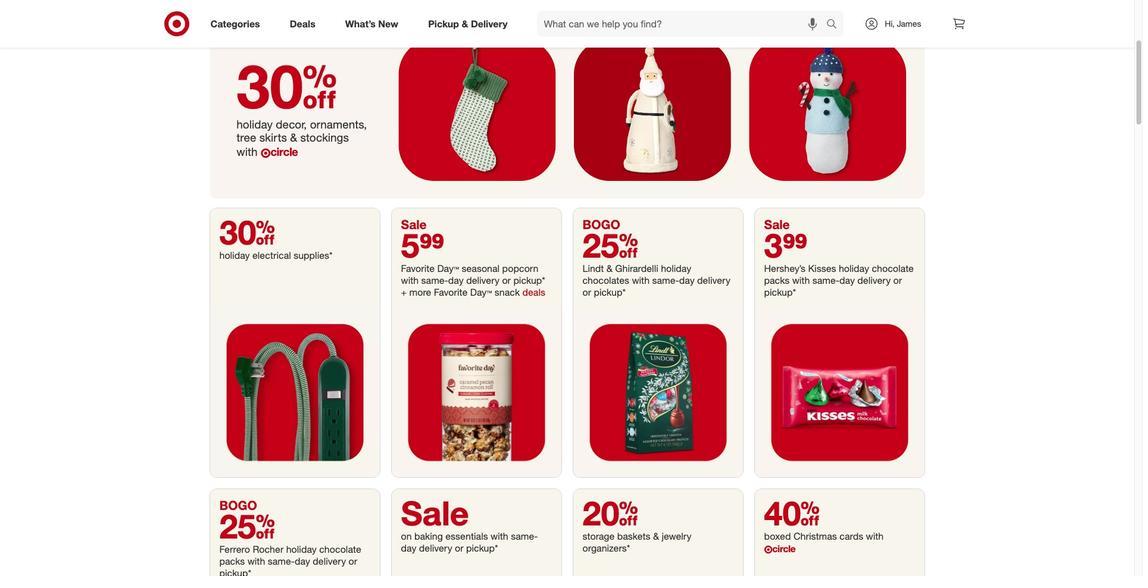 Task type: vqa. For each thing, say whether or not it's contained in the screenshot.
the rightmost pigmented
no



Task type: locate. For each thing, give the bounding box(es) containing it.
day inside ferrero rocher holiday chocolate packs with same-day delivery or pickup*
[[295, 556, 310, 568]]

favorite
[[401, 263, 435, 275], [434, 287, 468, 298]]

holiday inside ferrero rocher holiday chocolate packs with same-day delivery or pickup*
[[286, 544, 317, 556]]

favorite up 'more'
[[401, 263, 435, 275]]

0 vertical spatial ™
[[454, 263, 459, 275]]

or inside ferrero rocher holiday chocolate packs with same-day delivery or pickup*
[[349, 556, 358, 568]]

30 for 30 holiday electrical supplies*
[[220, 212, 275, 253]]

bogo
[[583, 217, 621, 232], [220, 498, 257, 514]]

day left seasonal
[[438, 263, 454, 275]]

0 horizontal spatial 25
[[220, 506, 275, 547]]

baskets
[[618, 531, 651, 543]]

& right skirts
[[290, 131, 297, 144]]

delivery inside hershey's kisses holiday chocolate packs with same-day delivery or pickup*
[[858, 275, 891, 287]]

1 horizontal spatial 99
[[783, 225, 808, 266]]

day for hershey's kisses holiday chocolate packs with same-day delivery or pickup*
[[840, 275, 856, 287]]

1 vertical spatial packs
[[220, 556, 245, 568]]

or for hershey's kisses holiday chocolate packs with same-day delivery or pickup*
[[894, 275, 903, 287]]

0 horizontal spatial 99
[[420, 225, 445, 266]]

pickup* down hershey's
[[765, 287, 797, 298]]

& right pickup
[[462, 18, 469, 30]]

or inside hershey's kisses holiday chocolate packs with same-day delivery or pickup*
[[894, 275, 903, 287]]

3 99
[[765, 225, 808, 266]]

holiday
[[237, 117, 273, 131], [220, 250, 250, 262], [661, 263, 692, 275], [839, 263, 870, 275], [286, 544, 317, 556]]

chocolate inside ferrero rocher holiday chocolate packs with same-day delivery or pickup*
[[320, 544, 362, 556]]

™ snack
[[487, 287, 523, 298]]

packs for bogo
[[220, 556, 245, 568]]

with inside the sale on baking essentials with same- day delivery or pickup*
[[491, 531, 509, 543]]

holiday left electrical
[[220, 250, 250, 262]]

supplies*
[[294, 250, 333, 262]]

bogo up ferrero
[[220, 498, 257, 514]]

day right ghirardelli
[[680, 275, 695, 287]]

99
[[420, 225, 445, 266], [783, 225, 808, 266]]

0 horizontal spatial chocolate
[[320, 544, 362, 556]]

0 horizontal spatial packs
[[220, 556, 245, 568]]

ghirardelli
[[616, 263, 659, 275]]

same- inside lindt & ghirardelli holiday chocolates with same-day delivery or pickup*
[[653, 275, 680, 287]]

james
[[898, 18, 922, 29]]

99 for 5 99
[[420, 225, 445, 266]]

chocolate
[[873, 263, 915, 275], [320, 544, 362, 556]]

seasonal
[[462, 263, 500, 275]]

pickup* down ferrero
[[220, 568, 251, 577]]

0 horizontal spatial circle
[[271, 145, 298, 159]]

chocolate for sale
[[873, 263, 915, 275]]

30 inside 30 holiday electrical supplies*
[[220, 212, 275, 253]]

0 vertical spatial day
[[438, 263, 454, 275]]

1 horizontal spatial 25
[[583, 225, 639, 266]]

or inside lindt & ghirardelli holiday chocolates with same-day delivery or pickup*
[[583, 287, 592, 298]]

with
[[237, 145, 258, 159], [401, 275, 419, 287], [632, 275, 650, 287], [793, 275, 810, 287], [491, 531, 509, 543], [867, 531, 884, 543], [248, 556, 265, 568]]

1 horizontal spatial packs
[[765, 275, 790, 287]]

1 vertical spatial day
[[471, 287, 487, 298]]

packs inside hershey's kisses holiday chocolate packs with same-day delivery or pickup*
[[765, 275, 790, 287]]

1 horizontal spatial chocolate
[[873, 263, 915, 275]]

delivery inside seasonal popcorn with same-day delivery or pickup* + more favorite day
[[467, 275, 500, 287]]

with inside seasonal popcorn with same-day delivery or pickup* + more favorite day
[[401, 275, 419, 287]]

favorite inside seasonal popcorn with same-day delivery or pickup* + more favorite day
[[434, 287, 468, 298]]

organizers*
[[583, 543, 631, 555]]

circle
[[271, 145, 298, 159], [773, 543, 796, 555]]

™ left seasonal
[[454, 263, 459, 275]]

1 vertical spatial favorite
[[434, 287, 468, 298]]

tree
[[237, 131, 257, 144]]

pickup* inside hershey's kisses holiday chocolate packs with same-day delivery or pickup*
[[765, 287, 797, 298]]

ferrero rocher holiday chocolate packs with same-day delivery or pickup*
[[220, 544, 362, 577]]

1 horizontal spatial ™
[[487, 287, 492, 298]]

™ left snack
[[487, 287, 492, 298]]

pickup* down lindt
[[594, 287, 626, 298]]

1 vertical spatial chocolate
[[320, 544, 362, 556]]

25
[[583, 225, 639, 266], [220, 506, 275, 547]]

delivery for ferrero rocher holiday chocolate packs with same-day delivery or pickup*
[[313, 556, 346, 568]]

chocolate inside hershey's kisses holiday chocolate packs with same-day delivery or pickup*
[[873, 263, 915, 275]]

same-
[[422, 275, 449, 287], [653, 275, 680, 287], [813, 275, 840, 287], [511, 531, 538, 543], [268, 556, 295, 568]]

or inside the sale on baking essentials with same- day delivery or pickup*
[[455, 543, 464, 555]]

sale for 3
[[765, 217, 790, 232]]

1 horizontal spatial bogo
[[583, 217, 621, 232]]

on
[[401, 531, 412, 543]]

day
[[438, 263, 454, 275], [471, 287, 487, 298]]

electrical
[[253, 250, 291, 262]]

day right kisses
[[840, 275, 856, 287]]

snack
[[495, 287, 520, 298]]

sale for 5
[[401, 217, 427, 232]]

40 boxed christmas cards with circle
[[765, 493, 884, 555]]

circle down skirts
[[271, 145, 298, 159]]

pickup* inside ferrero rocher holiday chocolate packs with same-day delivery or pickup*
[[220, 568, 251, 577]]

5 99
[[401, 225, 445, 266]]

or
[[503, 275, 511, 287], [894, 275, 903, 287], [583, 287, 592, 298], [455, 543, 464, 555], [349, 556, 358, 568]]

holiday decor, ornaments, tree skirts & stockings with
[[237, 117, 367, 159]]

3
[[765, 225, 783, 266]]

packs for sale
[[765, 275, 790, 287]]

cards
[[840, 531, 864, 543]]

&
[[462, 18, 469, 30], [290, 131, 297, 144], [607, 263, 613, 275], [654, 531, 660, 543]]

deals
[[523, 287, 546, 298]]

hi, james
[[886, 18, 922, 29]]

jewelry
[[662, 531, 692, 543]]

pickup* inside lindt & ghirardelli holiday chocolates with same-day delivery or pickup*
[[594, 287, 626, 298]]

1 vertical spatial circle
[[773, 543, 796, 555]]

holiday right ghirardelli
[[661, 263, 692, 275]]

delivery
[[467, 275, 500, 287], [698, 275, 731, 287], [858, 275, 891, 287], [419, 543, 453, 555], [313, 556, 346, 568]]

skirts
[[260, 131, 287, 144]]

1 vertical spatial 30
[[220, 212, 275, 253]]

baking
[[415, 531, 443, 543]]

same- inside ferrero rocher holiday chocolate packs with same-day delivery or pickup*
[[268, 556, 295, 568]]

0 vertical spatial bogo
[[583, 217, 621, 232]]

pickup* right seasonal
[[514, 275, 546, 287]]

99 up 'more'
[[420, 225, 445, 266]]

holiday right kisses
[[839, 263, 870, 275]]

day
[[449, 275, 464, 287], [680, 275, 695, 287], [840, 275, 856, 287], [401, 543, 417, 555], [295, 556, 310, 568]]

30
[[237, 49, 337, 123], [220, 212, 275, 253]]

sale on baking essentials with same- day delivery or pickup*
[[401, 493, 538, 555]]

delivery inside lindt & ghirardelli holiday chocolates with same-day delivery or pickup*
[[698, 275, 731, 287]]

favorite right 'more'
[[434, 287, 468, 298]]

day down seasonal
[[471, 287, 487, 298]]

hershey's kisses holiday chocolate packs with same-day delivery or pickup*
[[765, 263, 915, 298]]

packs inside ferrero rocher holiday chocolate packs with same-day delivery or pickup*
[[220, 556, 245, 568]]

day inside hershey's kisses holiday chocolate packs with same-day delivery or pickup*
[[840, 275, 856, 287]]

0 vertical spatial 25
[[583, 225, 639, 266]]

holiday right rocher at left
[[286, 544, 317, 556]]

pickup* for lindt & ghirardelli holiday chocolates with same-day delivery or pickup*
[[594, 287, 626, 298]]

pickup & delivery link
[[418, 11, 523, 37]]

categories link
[[200, 11, 275, 37]]

0 vertical spatial 30
[[237, 49, 337, 123]]

or for ferrero rocher holiday chocolate packs with same-day delivery or pickup*
[[349, 556, 358, 568]]

& left jewelry
[[654, 531, 660, 543]]

same- inside hershey's kisses holiday chocolate packs with same-day delivery or pickup*
[[813, 275, 840, 287]]

packs left rocher at left
[[220, 556, 245, 568]]

same- inside the sale on baking essentials with same- day delivery or pickup*
[[511, 531, 538, 543]]

pickup*
[[514, 275, 546, 287], [594, 287, 626, 298], [765, 287, 797, 298], [467, 543, 498, 555], [220, 568, 251, 577]]

day inside lindt & ghirardelli holiday chocolates with same-day delivery or pickup*
[[680, 275, 695, 287]]

lindt & ghirardelli holiday chocolates with same-day delivery or pickup*
[[583, 263, 731, 298]]

holiday inside holiday decor, ornaments, tree skirts & stockings with
[[237, 117, 273, 131]]

delivery inside the sale on baking essentials with same- day delivery or pickup*
[[419, 543, 453, 555]]

packs down 3
[[765, 275, 790, 287]]

1 vertical spatial bogo
[[220, 498, 257, 514]]

bogo up lindt
[[583, 217, 621, 232]]

0 horizontal spatial bogo
[[220, 498, 257, 514]]

delivery inside ferrero rocher holiday chocolate packs with same-day delivery or pickup*
[[313, 556, 346, 568]]

day right 'more'
[[449, 275, 464, 287]]

2 99 from the left
[[783, 225, 808, 266]]

0 horizontal spatial ™
[[454, 263, 459, 275]]

circle down boxed
[[773, 543, 796, 555]]

0 vertical spatial circle
[[271, 145, 298, 159]]

99 left kisses
[[783, 225, 808, 266]]

1 horizontal spatial circle
[[773, 543, 796, 555]]

20
[[583, 493, 639, 534]]

packs
[[765, 275, 790, 287], [220, 556, 245, 568]]

day left the essentials
[[401, 543, 417, 555]]

holiday left 'decor,'
[[237, 117, 273, 131]]

pickup* right baking
[[467, 543, 498, 555]]

day right rocher at left
[[295, 556, 310, 568]]

seasonal popcorn with same-day delivery or pickup* + more favorite day
[[401, 263, 546, 298]]

& right lindt
[[607, 263, 613, 275]]

1 vertical spatial ™
[[487, 287, 492, 298]]

sale
[[401, 217, 427, 232], [765, 217, 790, 232], [401, 493, 469, 534]]

0 vertical spatial chocolate
[[873, 263, 915, 275]]

1 vertical spatial 25
[[220, 506, 275, 547]]

hershey's
[[765, 263, 806, 275]]

1 horizontal spatial day
[[471, 287, 487, 298]]

0 vertical spatial packs
[[765, 275, 790, 287]]

same- for ferrero rocher holiday chocolate packs with same-day delivery or pickup*
[[268, 556, 295, 568]]

1 99 from the left
[[420, 225, 445, 266]]

20 storage baskets & jewelry organizers*
[[583, 493, 692, 555]]

or inside seasonal popcorn with same-day delivery or pickup* + more favorite day
[[503, 275, 511, 287]]

™
[[454, 263, 459, 275], [487, 287, 492, 298]]



Task type: describe. For each thing, give the bounding box(es) containing it.
pickup* for hershey's kisses holiday chocolate packs with same-day delivery or pickup*
[[765, 287, 797, 298]]

chocolates
[[583, 275, 630, 287]]

day for lindt & ghirardelli holiday chocolates with same-day delivery or pickup*
[[680, 275, 695, 287]]

ferrero
[[220, 544, 250, 556]]

christmas
[[794, 531, 838, 543]]

day for ferrero rocher holiday chocolate packs with same-day delivery or pickup*
[[295, 556, 310, 568]]

pickup
[[428, 18, 459, 30]]

sale inside the sale on baking essentials with same- day delivery or pickup*
[[401, 493, 469, 534]]

what's new link
[[335, 11, 414, 37]]

search
[[822, 19, 850, 31]]

search button
[[822, 11, 850, 39]]

0 vertical spatial favorite
[[401, 263, 435, 275]]

bogo for ferrero
[[220, 498, 257, 514]]

stockings
[[301, 131, 349, 144]]

deals link
[[280, 11, 331, 37]]

5
[[401, 225, 420, 266]]

same- inside seasonal popcorn with same-day delivery or pickup* + more favorite day
[[422, 275, 449, 287]]

rocher
[[253, 544, 284, 556]]

+
[[401, 287, 407, 298]]

popcorn
[[503, 263, 539, 275]]

& inside holiday decor, ornaments, tree skirts & stockings with
[[290, 131, 297, 144]]

pickup* for ferrero rocher holiday chocolate packs with same-day delivery or pickup*
[[220, 568, 251, 577]]

delivery for lindt & ghirardelli holiday chocolates with same-day delivery or pickup*
[[698, 275, 731, 287]]

pickup & delivery
[[428, 18, 508, 30]]

day inside the sale on baking essentials with same- day delivery or pickup*
[[401, 543, 417, 555]]

holiday inside lindt & ghirardelli holiday chocolates with same-day delivery or pickup*
[[661, 263, 692, 275]]

0 horizontal spatial day
[[438, 263, 454, 275]]

delivery for hershey's kisses holiday chocolate packs with same-day delivery or pickup*
[[858, 275, 891, 287]]

holiday inside hershey's kisses holiday chocolate packs with same-day delivery or pickup*
[[839, 263, 870, 275]]

chocolate for bogo
[[320, 544, 362, 556]]

pickup* inside seasonal popcorn with same-day delivery or pickup* + more favorite day
[[514, 275, 546, 287]]

essentials
[[446, 531, 488, 543]]

storage
[[583, 531, 615, 543]]

hi,
[[886, 18, 895, 29]]

circle inside 40 boxed christmas cards with circle
[[773, 543, 796, 555]]

with inside 40 boxed christmas cards with circle
[[867, 531, 884, 543]]

lindt
[[583, 263, 604, 275]]

holiday inside 30 holiday electrical supplies*
[[220, 250, 250, 262]]

delivery
[[471, 18, 508, 30]]

decor,
[[276, 117, 307, 131]]

bogo for lindt
[[583, 217, 621, 232]]

new
[[379, 18, 399, 30]]

or for lindt & ghirardelli holiday chocolates with same-day delivery or pickup*
[[583, 287, 592, 298]]

same- for hershey's kisses holiday chocolate packs with same-day delivery or pickup*
[[813, 275, 840, 287]]

with inside holiday decor, ornaments, tree skirts & stockings with
[[237, 145, 258, 159]]

kisses
[[809, 263, 837, 275]]

what's new
[[345, 18, 399, 30]]

& inside 20 storage baskets & jewelry organizers*
[[654, 531, 660, 543]]

more
[[410, 287, 432, 298]]

day inside seasonal popcorn with same-day delivery or pickup* + more favorite day
[[471, 287, 487, 298]]

40
[[765, 493, 820, 534]]

categories
[[211, 18, 260, 30]]

day inside seasonal popcorn with same-day delivery or pickup* + more favorite day
[[449, 275, 464, 287]]

same- for lindt & ghirardelli holiday chocolates with same-day delivery or pickup*
[[653, 275, 680, 287]]

25 for rocher
[[220, 506, 275, 547]]

25 for &
[[583, 225, 639, 266]]

with inside hershey's kisses holiday chocolate packs with same-day delivery or pickup*
[[793, 275, 810, 287]]

What can we help you find? suggestions appear below search field
[[537, 11, 830, 37]]

ornaments,
[[310, 117, 367, 131]]

with inside lindt & ghirardelli holiday chocolates with same-day delivery or pickup*
[[632, 275, 650, 287]]

with inside ferrero rocher holiday chocolate packs with same-day delivery or pickup*
[[248, 556, 265, 568]]

30 for 30
[[237, 49, 337, 123]]

boxed
[[765, 531, 792, 543]]

99 for 3 99
[[783, 225, 808, 266]]

& inside lindt & ghirardelli holiday chocolates with same-day delivery or pickup*
[[607, 263, 613, 275]]

what's
[[345, 18, 376, 30]]

30 holiday electrical supplies*
[[220, 212, 333, 262]]

pickup* inside the sale on baking essentials with same- day delivery or pickup*
[[467, 543, 498, 555]]

deals
[[290, 18, 316, 30]]

favorite day ™
[[401, 263, 459, 275]]



